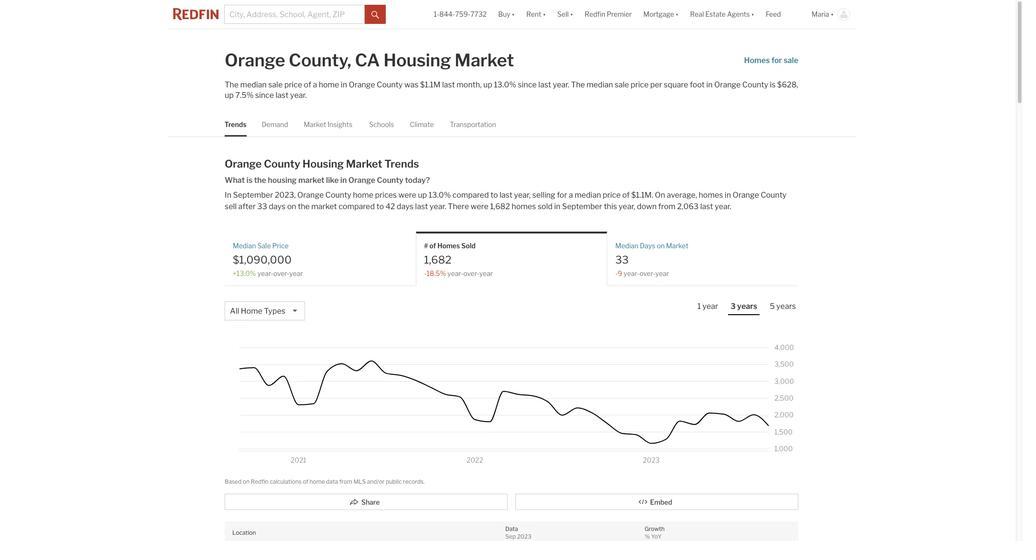 Task type: vqa. For each thing, say whether or not it's contained in the screenshot.
rightmost were
yes



Task type: describe. For each thing, give the bounding box(es) containing it.
1 horizontal spatial trends
[[385, 158, 419, 170]]

what is the housing market like in orange county today?
[[225, 176, 430, 185]]

2 horizontal spatial up
[[484, 80, 493, 89]]

up inside in september 2023, orange county home prices were up 13.0% compared to last year, selling for a median price of $1.1m. on average, homes in orange county sell after 33 days on the market compared to 42 days last year. there were 1,682 homes sold in september this year, down from 2,063 last year.
[[418, 191, 427, 200]]

schools link
[[370, 112, 395, 137]]

demand link
[[262, 112, 289, 137]]

homes for sale link
[[745, 45, 799, 76]]

1-844-759-7732
[[434, 10, 487, 18]]

1 vertical spatial housing
[[303, 158, 344, 170]]

agents
[[727, 10, 750, 18]]

this
[[604, 202, 617, 212]]

3 years
[[731, 302, 758, 311]]

month,
[[457, 80, 482, 89]]

sell
[[225, 202, 237, 212]]

0 vertical spatial compared
[[453, 191, 489, 200]]

there
[[448, 202, 469, 212]]

2023,
[[275, 191, 296, 200]]

in september 2023, orange county home prices were up 13.0% compared to last year, selling for a median price of $1.1m. on average, homes in orange county sell after 33 days on the market compared to 42 days last year. there were 1,682 homes sold in september this year, down from 2,063 last year.
[[225, 191, 787, 212]]

market up month,
[[455, 50, 514, 71]]

redfin premier
[[585, 10, 632, 18]]

0 vertical spatial the
[[254, 176, 266, 185]]

5 years
[[770, 302, 796, 311]]

demand
[[262, 121, 289, 129]]

market inside in september 2023, orange county home prices were up 13.0% compared to last year, selling for a median price of $1.1m. on average, homes in orange county sell after 33 days on the market compared to 42 days last year. there were 1,682 homes sold in september this year, down from 2,063 last year.
[[312, 202, 337, 212]]

insights
[[328, 121, 353, 129]]

years for 5 years
[[777, 302, 796, 311]]

0 horizontal spatial homes
[[512, 202, 536, 212]]

for inside in september 2023, orange county home prices were up 13.0% compared to last year, selling for a median price of $1.1m. on average, homes in orange county sell after 33 days on the market compared to 42 days last year. there were 1,682 homes sold in september this year, down from 2,063 last year.
[[557, 191, 567, 200]]

maria
[[812, 10, 830, 18]]

year inside median sale price $1,090,000 +13.0% year-over-year
[[289, 270, 303, 278]]

price inside in september 2023, orange county home prices were up 13.0% compared to last year, selling for a median price of $1.1m. on average, homes in orange county sell after 33 days on the market compared to 42 days last year. there were 1,682 homes sold in september this year, down from 2,063 last year.
[[603, 191, 621, 200]]

homes for sale
[[745, 56, 799, 65]]

redfin premier button
[[579, 0, 638, 29]]

rent
[[527, 10, 542, 18]]

growth % yoy
[[645, 526, 665, 541]]

# of homes sold 1,682 -18.5% year-over-year
[[424, 242, 493, 278]]

0 horizontal spatial from
[[339, 479, 352, 486]]

estate
[[706, 10, 726, 18]]

schools
[[370, 121, 395, 129]]

transportation link
[[450, 112, 497, 137]]

0 vertical spatial for
[[772, 56, 782, 65]]

the inside in september 2023, orange county home prices were up 13.0% compared to last year, selling for a median price of $1.1m. on average, homes in orange county sell after 33 days on the market compared to 42 days last year. there were 1,682 homes sold in september this year, down from 2,063 last year.
[[298, 202, 310, 212]]

0 horizontal spatial is
[[247, 176, 253, 185]]

1-844-759-7732 link
[[434, 10, 487, 18]]

0 vertical spatial trends
[[225, 121, 247, 129]]

$1.1m.
[[632, 191, 654, 200]]

price
[[272, 242, 289, 250]]

redfin inside redfin premier button
[[585, 10, 606, 18]]

square
[[664, 80, 689, 89]]

2023
[[517, 534, 532, 541]]

all home types
[[230, 307, 286, 316]]

759-
[[455, 10, 471, 18]]

embed button
[[516, 494, 799, 511]]

prices
[[375, 191, 397, 200]]

sell ▾ button
[[552, 0, 579, 29]]

what
[[225, 176, 245, 185]]

after
[[238, 202, 256, 212]]

0 vertical spatial year,
[[514, 191, 531, 200]]

feed button
[[760, 0, 806, 29]]

maria ▾
[[812, 10, 834, 18]]

0 vertical spatial september
[[233, 191, 273, 200]]

0 horizontal spatial were
[[399, 191, 417, 200]]

in down county,
[[341, 80, 347, 89]]

rent ▾ button
[[521, 0, 552, 29]]

1 horizontal spatial housing
[[384, 50, 451, 71]]

transportation
[[450, 121, 497, 129]]

City, Address, School, Agent, ZIP search field
[[224, 5, 365, 24]]

like
[[326, 176, 339, 185]]

climate
[[410, 121, 434, 129]]

selling
[[533, 191, 556, 200]]

data
[[506, 526, 518, 533]]

of right the calculations at the bottom left of the page
[[303, 479, 309, 486]]

0 vertical spatial since
[[518, 80, 537, 89]]

$628,
[[778, 80, 799, 89]]

data
[[326, 479, 338, 486]]

1 horizontal spatial year,
[[619, 202, 636, 212]]

submit search image
[[371, 11, 379, 19]]

median inside in september 2023, orange county home prices were up 13.0% compared to last year, selling for a median price of $1.1m. on average, homes in orange county sell after 33 days on the market compared to 42 days last year. there were 1,682 homes sold in september this year, down from 2,063 last year.
[[575, 191, 601, 200]]

yoy
[[652, 534, 662, 541]]

▾ inside real estate agents ▾ link
[[752, 10, 755, 18]]

rent ▾ button
[[527, 0, 546, 29]]

▾ for buy ▾
[[512, 10, 515, 18]]

- for 1,682
[[424, 270, 427, 278]]

0 vertical spatial homes
[[699, 191, 723, 200]]

5
[[770, 302, 775, 311]]

year inside # of homes sold 1,682 -18.5% year-over-year
[[480, 270, 493, 278]]

median days on market 33 -9 year-over-year
[[616, 242, 689, 278]]

33 inside median days on market 33 -9 year-over-year
[[616, 254, 629, 266]]

median for $1,090,000
[[233, 242, 256, 250]]

public
[[386, 479, 402, 486]]

over- inside median sale price $1,090,000 +13.0% year-over-year
[[274, 270, 289, 278]]

0 horizontal spatial up
[[225, 91, 234, 100]]

was
[[405, 80, 419, 89]]

county,
[[289, 50, 352, 71]]

year inside button
[[703, 302, 719, 311]]

7732
[[471, 10, 487, 18]]

ca
[[355, 50, 380, 71]]

2 horizontal spatial price
[[631, 80, 649, 89]]

1 days from the left
[[269, 202, 286, 212]]

844-
[[440, 10, 455, 18]]

#
[[424, 242, 428, 250]]

2 the from the left
[[571, 80, 585, 89]]

sell ▾
[[558, 10, 574, 18]]

▾ for rent ▾
[[543, 10, 546, 18]]

days
[[640, 242, 656, 250]]

growth
[[645, 526, 665, 533]]

1,682 inside # of homes sold 1,682 -18.5% year-over-year
[[424, 254, 452, 266]]

in
[[225, 191, 232, 200]]

year- inside median sale price $1,090,000 +13.0% year-over-year
[[258, 270, 274, 278]]

buy ▾
[[498, 10, 515, 18]]

embed
[[650, 499, 673, 507]]

orange county, ca housing market
[[225, 50, 514, 71]]

real estate agents ▾ button
[[685, 0, 760, 29]]

home
[[241, 307, 263, 316]]

records.
[[403, 479, 425, 486]]

1 vertical spatial were
[[471, 202, 489, 212]]

types
[[264, 307, 286, 316]]



Task type: locate. For each thing, give the bounding box(es) containing it.
days right 42 at the top left
[[397, 202, 414, 212]]

year
[[289, 270, 303, 278], [480, 270, 493, 278], [656, 270, 670, 278], [703, 302, 719, 311]]

0 horizontal spatial a
[[313, 80, 317, 89]]

0 vertical spatial home
[[319, 80, 339, 89]]

over- inside median days on market 33 -9 year-over-year
[[640, 270, 656, 278]]

▾ inside sell ▾ dropdown button
[[570, 10, 574, 18]]

share button
[[225, 494, 508, 511]]

median left days on the right top of page
[[616, 242, 639, 250]]

0 horizontal spatial year,
[[514, 191, 531, 200]]

- inside # of homes sold 1,682 -18.5% year-over-year
[[424, 270, 427, 278]]

is inside the median sale price of a home in orange county was $1.1m last month, up 13.0% since last year. the median sale price per square foot in orange county is $628, up 7.5% since last year.
[[770, 80, 776, 89]]

▾ for mortgage ▾
[[676, 10, 679, 18]]

0 vertical spatial redfin
[[585, 10, 606, 18]]

share
[[361, 499, 380, 507]]

september up after on the top of the page
[[233, 191, 273, 200]]

mortgage ▾
[[644, 10, 679, 18]]

1 horizontal spatial were
[[471, 202, 489, 212]]

1 horizontal spatial price
[[603, 191, 621, 200]]

in right sold
[[555, 202, 561, 212]]

0 vertical spatial were
[[399, 191, 417, 200]]

1 years from the left
[[738, 302, 758, 311]]

over- for 1,682
[[464, 270, 480, 278]]

a inside in september 2023, orange county home prices were up 13.0% compared to last year, selling for a median price of $1.1m. on average, homes in orange county sell after 33 days on the market compared to 42 days last year. there were 1,682 homes sold in september this year, down from 2,063 last year.
[[569, 191, 573, 200]]

all
[[230, 307, 239, 316]]

home left prices
[[353, 191, 374, 200]]

1 - from the left
[[424, 270, 427, 278]]

orange county housing market trends
[[225, 158, 419, 170]]

the down what is the housing market like in orange county today?
[[298, 202, 310, 212]]

median inside median sale price $1,090,000 +13.0% year-over-year
[[233, 242, 256, 250]]

market up prices
[[346, 158, 383, 170]]

median
[[233, 242, 256, 250], [616, 242, 639, 250]]

year.
[[553, 80, 570, 89], [290, 91, 307, 100], [430, 202, 446, 212], [715, 202, 732, 212]]

1 vertical spatial september
[[562, 202, 603, 212]]

1 vertical spatial year,
[[619, 202, 636, 212]]

▾ inside buy ▾ dropdown button
[[512, 10, 515, 18]]

1 vertical spatial since
[[255, 91, 274, 100]]

home for data
[[310, 479, 325, 486]]

were down today?
[[399, 191, 417, 200]]

▾
[[512, 10, 515, 18], [543, 10, 546, 18], [570, 10, 574, 18], [676, 10, 679, 18], [752, 10, 755, 18], [831, 10, 834, 18]]

redfin left the calculations at the bottom left of the page
[[251, 479, 269, 486]]

median for 33
[[616, 242, 639, 250]]

0 horizontal spatial for
[[557, 191, 567, 200]]

0 horizontal spatial sale
[[268, 80, 283, 89]]

trends down 7.5%
[[225, 121, 247, 129]]

housing
[[268, 176, 297, 185]]

1 vertical spatial from
[[339, 479, 352, 486]]

3 years button
[[729, 302, 760, 316]]

on right days on the right top of page
[[657, 242, 665, 250]]

buy
[[498, 10, 511, 18]]

1 horizontal spatial 1,682
[[490, 202, 510, 212]]

year- right '18.5%'
[[448, 270, 464, 278]]

1 vertical spatial market
[[312, 202, 337, 212]]

for
[[772, 56, 782, 65], [557, 191, 567, 200]]

year- for 1,682
[[448, 270, 464, 278]]

9
[[618, 270, 623, 278]]

33 right after on the top of the page
[[257, 202, 267, 212]]

price up this
[[603, 191, 621, 200]]

0 vertical spatial 13.0%
[[494, 80, 517, 89]]

2 horizontal spatial sale
[[784, 56, 799, 65]]

trends link
[[225, 112, 247, 137]]

6 ▾ from the left
[[831, 10, 834, 18]]

up
[[484, 80, 493, 89], [225, 91, 234, 100], [418, 191, 427, 200]]

1 vertical spatial homes
[[512, 202, 536, 212]]

42
[[386, 202, 395, 212]]

1 vertical spatial for
[[557, 191, 567, 200]]

from inside in september 2023, orange county home prices were up 13.0% compared to last year, selling for a median price of $1.1m. on average, homes in orange county sell after 33 days on the market compared to 42 days last year. there were 1,682 homes sold in september this year, down from 2,063 last year.
[[659, 202, 676, 212]]

2 median from the left
[[616, 242, 639, 250]]

sell
[[558, 10, 569, 18]]

33
[[257, 202, 267, 212], [616, 254, 629, 266]]

year, left selling at the top of the page
[[514, 191, 531, 200]]

the median sale price of a home in orange county was $1.1m last month, up 13.0% since last year. the median sale price per square foot in orange county is $628, up 7.5% since last year.
[[225, 80, 799, 100]]

redfin left 'premier'
[[585, 10, 606, 18]]

rent ▾
[[527, 10, 546, 18]]

0 vertical spatial a
[[313, 80, 317, 89]]

in right the foot
[[707, 80, 713, 89]]

buy ▾ button
[[493, 0, 521, 29]]

in
[[341, 80, 347, 89], [707, 80, 713, 89], [340, 176, 347, 185], [725, 191, 731, 200], [555, 202, 561, 212]]

september left this
[[562, 202, 603, 212]]

1 vertical spatial a
[[569, 191, 573, 200]]

3 over- from the left
[[640, 270, 656, 278]]

1 year
[[698, 302, 719, 311]]

year,
[[514, 191, 531, 200], [619, 202, 636, 212]]

mortgage ▾ button
[[644, 0, 679, 29]]

0 vertical spatial market
[[298, 176, 325, 185]]

2 horizontal spatial year-
[[624, 270, 640, 278]]

0 horizontal spatial 33
[[257, 202, 267, 212]]

based
[[225, 479, 242, 486]]

1 horizontal spatial 33
[[616, 254, 629, 266]]

home left the data
[[310, 479, 325, 486]]

the left housing
[[254, 176, 266, 185]]

on right 'based'
[[243, 479, 250, 486]]

0 vertical spatial 1,682
[[490, 202, 510, 212]]

1 horizontal spatial sale
[[615, 80, 629, 89]]

market left insights
[[304, 121, 327, 129]]

0 horizontal spatial on
[[243, 479, 250, 486]]

in right like
[[340, 176, 347, 185]]

sale
[[258, 242, 271, 250]]

1 vertical spatial trends
[[385, 158, 419, 170]]

1 horizontal spatial on
[[287, 202, 296, 212]]

data sep 2023
[[506, 526, 532, 541]]

the
[[225, 80, 239, 89], [571, 80, 585, 89]]

median inside median days on market 33 -9 year-over-year
[[616, 242, 639, 250]]

1 year button
[[695, 302, 721, 315]]

market right days on the right top of page
[[666, 242, 689, 250]]

a down county,
[[313, 80, 317, 89]]

1 horizontal spatial homes
[[699, 191, 723, 200]]

1 horizontal spatial september
[[562, 202, 603, 212]]

4 ▾ from the left
[[676, 10, 679, 18]]

market down orange county housing market trends
[[298, 176, 325, 185]]

2 vertical spatial on
[[243, 479, 250, 486]]

2 - from the left
[[616, 270, 618, 278]]

13.0% up there
[[429, 191, 451, 200]]

on inside median days on market 33 -9 year-over-year
[[657, 242, 665, 250]]

0 vertical spatial to
[[491, 191, 498, 200]]

- for 33
[[616, 270, 618, 278]]

over- right the "9"
[[640, 270, 656, 278]]

1 horizontal spatial compared
[[453, 191, 489, 200]]

▾ right maria
[[831, 10, 834, 18]]

were
[[399, 191, 417, 200], [471, 202, 489, 212]]

1 horizontal spatial to
[[491, 191, 498, 200]]

median sale price $1,090,000 +13.0% year-over-year
[[233, 242, 303, 278]]

2 years from the left
[[777, 302, 796, 311]]

of right #
[[430, 242, 436, 250]]

1 vertical spatial is
[[247, 176, 253, 185]]

mls
[[354, 479, 366, 486]]

a inside the median sale price of a home in orange county was $1.1m last month, up 13.0% since last year. the median sale price per square foot in orange county is $628, up 7.5% since last year.
[[313, 80, 317, 89]]

1
[[698, 302, 701, 311]]

▾ right rent
[[543, 10, 546, 18]]

real estate agents ▾ link
[[691, 0, 755, 29]]

1 horizontal spatial redfin
[[585, 10, 606, 18]]

0 horizontal spatial days
[[269, 202, 286, 212]]

up right month,
[[484, 80, 493, 89]]

0 horizontal spatial housing
[[303, 158, 344, 170]]

0 horizontal spatial year-
[[258, 270, 274, 278]]

from down on in the top right of the page
[[659, 202, 676, 212]]

33 up the "9"
[[616, 254, 629, 266]]

sep
[[506, 534, 516, 541]]

up left 7.5%
[[225, 91, 234, 100]]

year- down $1,090,000
[[258, 270, 274, 278]]

redfin
[[585, 10, 606, 18], [251, 479, 269, 486]]

0 vertical spatial homes
[[745, 56, 770, 65]]

home for prices
[[353, 191, 374, 200]]

1 vertical spatial 1,682
[[424, 254, 452, 266]]

7.5%
[[235, 91, 254, 100]]

home inside the median sale price of a home in orange county was $1.1m last month, up 13.0% since last year. the median sale price per square foot in orange county is $628, up 7.5% since last year.
[[319, 80, 339, 89]]

of inside the median sale price of a home in orange county was $1.1m last month, up 13.0% since last year. the median sale price per square foot in orange county is $628, up 7.5% since last year.
[[304, 80, 311, 89]]

for up $628,
[[772, 56, 782, 65]]

market down what is the housing market like in orange county today?
[[312, 202, 337, 212]]

on down 2023,
[[287, 202, 296, 212]]

0 horizontal spatial 1,682
[[424, 254, 452, 266]]

market insights
[[304, 121, 353, 129]]

▾ inside mortgage ▾ dropdown button
[[676, 10, 679, 18]]

year inside median days on market 33 -9 year-over-year
[[656, 270, 670, 278]]

home down county,
[[319, 80, 339, 89]]

-
[[424, 270, 427, 278], [616, 270, 618, 278]]

1 horizontal spatial 13.0%
[[494, 80, 517, 89]]

1 ▾ from the left
[[512, 10, 515, 18]]

over- down sold
[[464, 270, 480, 278]]

1 over- from the left
[[274, 270, 289, 278]]

compared up there
[[453, 191, 489, 200]]

33 inside in september 2023, orange county home prices were up 13.0% compared to last year, selling for a median price of $1.1m. on average, homes in orange county sell after 33 days on the market compared to 42 days last year. there were 1,682 homes sold in september this year, down from 2,063 last year.
[[257, 202, 267, 212]]

1,682 right there
[[490, 202, 510, 212]]

over-
[[274, 270, 289, 278], [464, 270, 480, 278], [640, 270, 656, 278]]

location
[[232, 530, 256, 537]]

1 vertical spatial compared
[[339, 202, 375, 212]]

on inside in september 2023, orange county home prices were up 13.0% compared to last year, selling for a median price of $1.1m. on average, homes in orange county sell after 33 days on the market compared to 42 days last year. there were 1,682 homes sold in september this year, down from 2,063 last year.
[[287, 202, 296, 212]]

13.0% inside the median sale price of a home in orange county was $1.1m last month, up 13.0% since last year. the median sale price per square foot in orange county is $628, up 7.5% since last year.
[[494, 80, 517, 89]]

1 horizontal spatial -
[[616, 270, 618, 278]]

3 year- from the left
[[624, 270, 640, 278]]

+13.0%
[[233, 270, 256, 278]]

and/or
[[367, 479, 385, 486]]

0 vertical spatial 33
[[257, 202, 267, 212]]

sold
[[462, 242, 476, 250]]

1 year- from the left
[[258, 270, 274, 278]]

of inside in september 2023, orange county home prices were up 13.0% compared to last year, selling for a median price of $1.1m. on average, homes in orange county sell after 33 days on the market compared to 42 days last year. there were 1,682 homes sold in september this year, down from 2,063 last year.
[[623, 191, 630, 200]]

0 vertical spatial housing
[[384, 50, 451, 71]]

2 horizontal spatial on
[[657, 242, 665, 250]]

price down county,
[[284, 80, 302, 89]]

0 horizontal spatial price
[[284, 80, 302, 89]]

0 horizontal spatial redfin
[[251, 479, 269, 486]]

1 horizontal spatial the
[[571, 80, 585, 89]]

is left $628,
[[770, 80, 776, 89]]

of inside # of homes sold 1,682 -18.5% year-over-year
[[430, 242, 436, 250]]

▾ inside rent ▾ dropdown button
[[543, 10, 546, 18]]

over- inside # of homes sold 1,682 -18.5% year-over-year
[[464, 270, 480, 278]]

0 horizontal spatial the
[[254, 176, 266, 185]]

year- right the "9"
[[624, 270, 640, 278]]

▾ right agents
[[752, 10, 755, 18]]

is right "what"
[[247, 176, 253, 185]]

1 vertical spatial up
[[225, 91, 234, 100]]

compared left 42 at the top left
[[339, 202, 375, 212]]

year- for 33
[[624, 270, 640, 278]]

0 horizontal spatial compared
[[339, 202, 375, 212]]

1 horizontal spatial homes
[[745, 56, 770, 65]]

year- inside # of homes sold 1,682 -18.5% year-over-year
[[448, 270, 464, 278]]

calculations
[[270, 479, 302, 486]]

up down today?
[[418, 191, 427, 200]]

per
[[651, 80, 663, 89]]

homes left sold
[[512, 202, 536, 212]]

days
[[269, 202, 286, 212], [397, 202, 414, 212]]

years right 5
[[777, 302, 796, 311]]

a right selling at the top of the page
[[569, 191, 573, 200]]

1 horizontal spatial up
[[418, 191, 427, 200]]

sale for for
[[784, 56, 799, 65]]

- inside median days on market 33 -9 year-over-year
[[616, 270, 618, 278]]

today?
[[405, 176, 430, 185]]

1 the from the left
[[225, 80, 239, 89]]

year, right this
[[619, 202, 636, 212]]

sale up demand
[[268, 80, 283, 89]]

on
[[655, 191, 665, 200]]

0 horizontal spatial years
[[738, 302, 758, 311]]

mortgage
[[644, 10, 675, 18]]

▾ for sell ▾
[[570, 10, 574, 18]]

2 ▾ from the left
[[543, 10, 546, 18]]

years right 3
[[738, 302, 758, 311]]

year- inside median days on market 33 -9 year-over-year
[[624, 270, 640, 278]]

0 horizontal spatial the
[[225, 80, 239, 89]]

sale left per
[[615, 80, 629, 89]]

homes right average,
[[699, 191, 723, 200]]

5 years button
[[768, 302, 799, 315]]

trends
[[225, 121, 247, 129], [385, 158, 419, 170]]

5 ▾ from the left
[[752, 10, 755, 18]]

3 ▾ from the left
[[570, 10, 574, 18]]

2 days from the left
[[397, 202, 414, 212]]

1 vertical spatial redfin
[[251, 479, 269, 486]]

market inside median days on market 33 -9 year-over-year
[[666, 242, 689, 250]]

▾ right sell
[[570, 10, 574, 18]]

1 horizontal spatial since
[[518, 80, 537, 89]]

housing up what is the housing market like in orange county today?
[[303, 158, 344, 170]]

housing
[[384, 50, 451, 71], [303, 158, 344, 170]]

$1.1m
[[420, 80, 441, 89]]

0 vertical spatial is
[[770, 80, 776, 89]]

2 over- from the left
[[464, 270, 480, 278]]

based on redfin calculations of home data from mls and/or public records.
[[225, 479, 425, 486]]

median left sale on the top left of page
[[233, 242, 256, 250]]

from right the data
[[339, 479, 352, 486]]

were right there
[[471, 202, 489, 212]]

%
[[645, 534, 650, 541]]

1 horizontal spatial the
[[298, 202, 310, 212]]

0 horizontal spatial median
[[233, 242, 256, 250]]

1 horizontal spatial over-
[[464, 270, 480, 278]]

▾ right "mortgage"
[[676, 10, 679, 18]]

13.0% right month,
[[494, 80, 517, 89]]

price left per
[[631, 80, 649, 89]]

on
[[287, 202, 296, 212], [657, 242, 665, 250], [243, 479, 250, 486]]

years for 3 years
[[738, 302, 758, 311]]

1 horizontal spatial year-
[[448, 270, 464, 278]]

13.0% inside in september 2023, orange county home prices were up 13.0% compared to last year, selling for a median price of $1.1m. on average, homes in orange county sell after 33 days on the market compared to 42 days last year. there were 1,682 homes sold in september this year, down from 2,063 last year.
[[429, 191, 451, 200]]

of left $1.1m.
[[623, 191, 630, 200]]

▾ for maria ▾
[[831, 10, 834, 18]]

1 horizontal spatial is
[[770, 80, 776, 89]]

housing up was
[[384, 50, 451, 71]]

years inside button
[[777, 302, 796, 311]]

orange
[[225, 50, 285, 71], [349, 80, 375, 89], [715, 80, 741, 89], [225, 158, 262, 170], [349, 176, 375, 185], [297, 191, 324, 200], [733, 191, 759, 200]]

0 horizontal spatial over-
[[274, 270, 289, 278]]

1 median from the left
[[233, 242, 256, 250]]

for right selling at the top of the page
[[557, 191, 567, 200]]

years
[[738, 302, 758, 311], [777, 302, 796, 311]]

1 horizontal spatial years
[[777, 302, 796, 311]]

1 vertical spatial 13.0%
[[429, 191, 451, 200]]

1 vertical spatial 33
[[616, 254, 629, 266]]

market insights link
[[304, 112, 353, 137]]

real estate agents ▾
[[691, 10, 755, 18]]

over- for 33
[[640, 270, 656, 278]]

1 vertical spatial the
[[298, 202, 310, 212]]

0 vertical spatial from
[[659, 202, 676, 212]]

years inside button
[[738, 302, 758, 311]]

0 horizontal spatial homes
[[438, 242, 460, 250]]

days down 2023,
[[269, 202, 286, 212]]

feed
[[766, 10, 781, 18]]

2 year- from the left
[[448, 270, 464, 278]]

0 horizontal spatial 13.0%
[[429, 191, 451, 200]]

1,682 inside in september 2023, orange county home prices were up 13.0% compared to last year, selling for a median price of $1.1m. on average, homes in orange county sell after 33 days on the market compared to 42 days last year. there were 1,682 homes sold in september this year, down from 2,063 last year.
[[490, 202, 510, 212]]

sale up $628,
[[784, 56, 799, 65]]

1 vertical spatial to
[[377, 202, 384, 212]]

home inside in september 2023, orange county home prices were up 13.0% compared to last year, selling for a median price of $1.1m. on average, homes in orange county sell after 33 days on the market compared to 42 days last year. there were 1,682 homes sold in september this year, down from 2,063 last year.
[[353, 191, 374, 200]]

1 vertical spatial home
[[353, 191, 374, 200]]

from
[[659, 202, 676, 212], [339, 479, 352, 486]]

over- down $1,090,000
[[274, 270, 289, 278]]

in right average,
[[725, 191, 731, 200]]

real
[[691, 10, 704, 18]]

▾ right buy
[[512, 10, 515, 18]]

0 horizontal spatial trends
[[225, 121, 247, 129]]

0 vertical spatial up
[[484, 80, 493, 89]]

2 vertical spatial up
[[418, 191, 427, 200]]

0 horizontal spatial since
[[255, 91, 274, 100]]

1,682 up '18.5%'
[[424, 254, 452, 266]]

homes inside # of homes sold 1,682 -18.5% year-over-year
[[438, 242, 460, 250]]

sale for median
[[268, 80, 283, 89]]

0 horizontal spatial to
[[377, 202, 384, 212]]

0 vertical spatial on
[[287, 202, 296, 212]]

climate link
[[410, 112, 434, 137]]

of down county,
[[304, 80, 311, 89]]

1,682
[[490, 202, 510, 212], [424, 254, 452, 266]]

trends up today?
[[385, 158, 419, 170]]

1 horizontal spatial median
[[616, 242, 639, 250]]

buy ▾ button
[[498, 0, 515, 29]]

premier
[[607, 10, 632, 18]]

sale
[[784, 56, 799, 65], [268, 80, 283, 89], [615, 80, 629, 89]]

2 vertical spatial home
[[310, 479, 325, 486]]



